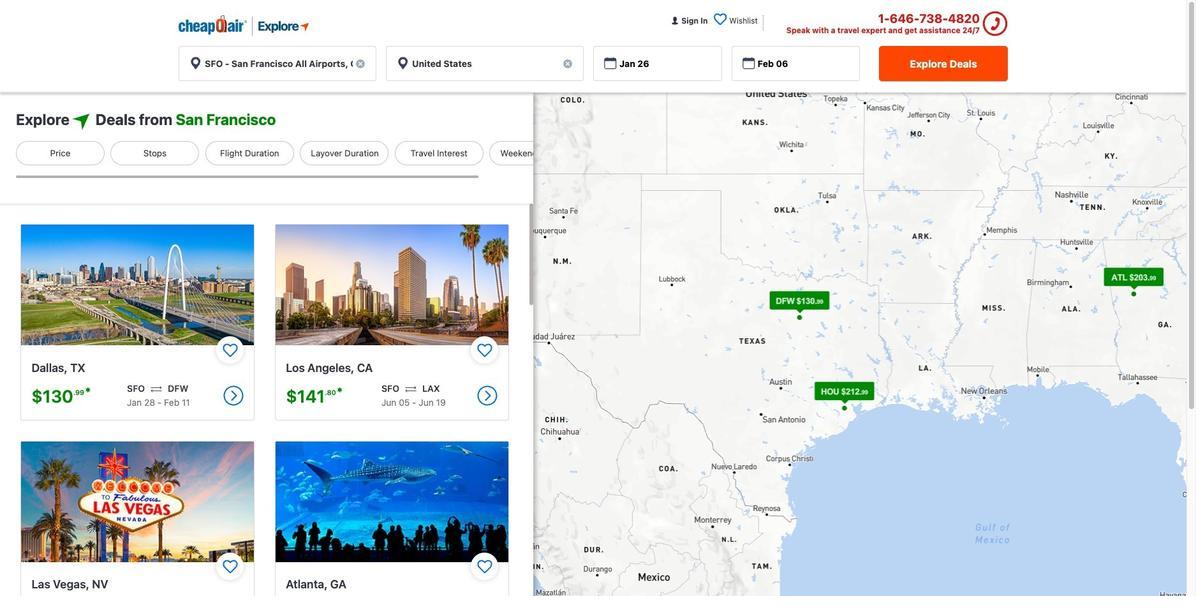 Task type: locate. For each thing, give the bounding box(es) containing it.
US text field
[[386, 46, 584, 81]]

clear field image
[[356, 59, 366, 69], [563, 59, 573, 69]]

sign in to unlock member-only deals image
[[671, 16, 680, 25]]

map region
[[533, 93, 1197, 596]]

clear field image for us text field
[[563, 59, 573, 69]]

1 horizontal spatial clear field image
[[563, 59, 573, 69]]

0 horizontal spatial clear field image
[[356, 59, 366, 69]]

2 clear field image from the left
[[563, 59, 573, 69]]

deal place image
[[21, 225, 254, 346], [276, 225, 509, 346], [21, 442, 254, 562], [276, 442, 509, 562]]

1 clear field image from the left
[[356, 59, 366, 69]]



Task type: describe. For each thing, give the bounding box(es) containing it.
cheapoair image
[[179, 15, 247, 35]]

Return field
[[732, 46, 861, 81]]

SFO text field
[[179, 46, 377, 81]]

Depart field
[[594, 46, 722, 81]]

clear field image for sfo text box
[[356, 59, 366, 69]]



Task type: vqa. For each thing, say whether or not it's contained in the screenshot.
'clear field' icon
yes



